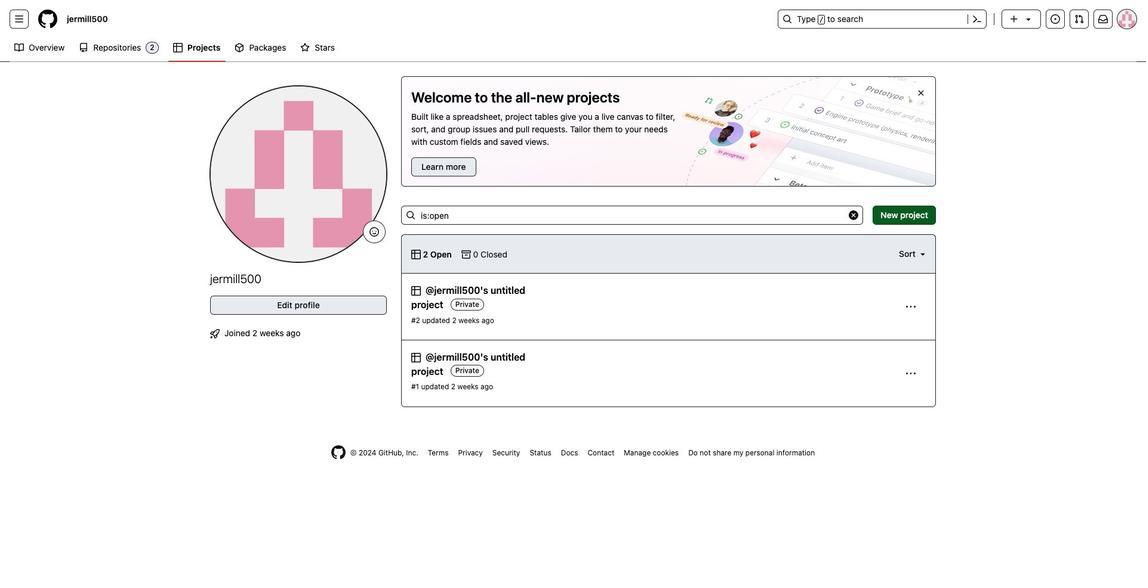 Task type: locate. For each thing, give the bounding box(es) containing it.
search image
[[406, 211, 416, 220]]

0 vertical spatial kebab horizontal image
[[906, 303, 916, 312]]

kebab horizontal image
[[906, 303, 916, 312], [906, 369, 916, 379]]

notifications image
[[1099, 14, 1108, 24]]

table image
[[173, 43, 183, 53], [411, 287, 421, 296], [411, 353, 421, 363]]

close image
[[916, 88, 926, 98]]

0 horizontal spatial homepage image
[[38, 10, 57, 29]]

homepage image
[[38, 10, 57, 29], [331, 446, 346, 461]]

1 kebab horizontal image from the top
[[906, 303, 916, 312]]

1 horizontal spatial homepage image
[[331, 446, 346, 461]]

smiley image
[[370, 227, 379, 237]]

1 vertical spatial kebab horizontal image
[[906, 369, 916, 379]]

issue opened image
[[1051, 14, 1060, 24]]

command palette image
[[973, 14, 982, 24]]

2 vertical spatial table image
[[411, 353, 421, 363]]

star image
[[301, 43, 310, 53]]

book image
[[14, 43, 24, 53]]

change your avatar image
[[210, 86, 387, 263]]

table image for second kebab horizontal image from the top of the page
[[411, 353, 421, 363]]

triangle down image
[[918, 250, 928, 259]]

0 vertical spatial table image
[[173, 43, 183, 53]]

1 vertical spatial homepage image
[[331, 446, 346, 461]]

1 vertical spatial table image
[[411, 287, 421, 296]]



Task type: describe. For each thing, give the bounding box(es) containing it.
rocket image
[[210, 330, 220, 339]]

plus image
[[1010, 14, 1019, 24]]

package image
[[235, 43, 244, 53]]

triangle down image
[[1024, 14, 1033, 24]]

archive image
[[461, 250, 471, 259]]

Search all projects text field
[[401, 206, 864, 225]]

git pull request image
[[1075, 14, 1084, 24]]

table image
[[411, 250, 421, 259]]

2 kebab horizontal image from the top
[[906, 369, 916, 379]]

table image for 1st kebab horizontal image
[[411, 287, 421, 296]]

clear image
[[849, 211, 859, 220]]

repo image
[[79, 43, 88, 53]]

0 vertical spatial homepage image
[[38, 10, 57, 29]]



Task type: vqa. For each thing, say whether or not it's contained in the screenshot.
Search All Projects text box
yes



